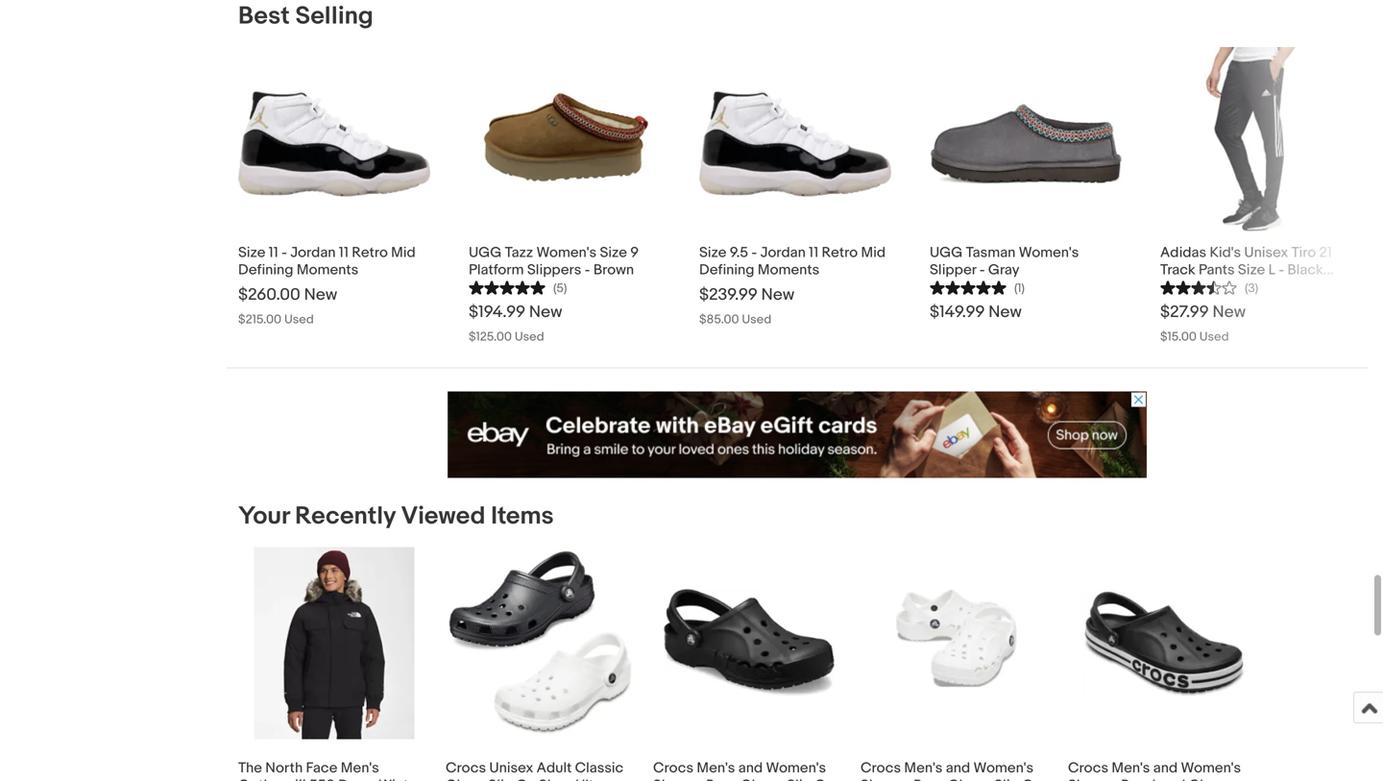Task type: locate. For each thing, give the bounding box(es) containing it.
face
[[306, 760, 338, 777]]

1 horizontal spatial jordan
[[761, 244, 806, 261]]

new for $149.99 new
[[989, 302, 1022, 322]]

used
[[284, 312, 314, 327], [742, 312, 772, 327], [515, 329, 545, 344], [1200, 329, 1230, 344]]

0 horizontal spatial crocs men's and women's shoes - baya clogs, slip o
[[654, 760, 834, 781]]

and
[[739, 760, 763, 777], [946, 760, 971, 777], [1154, 760, 1178, 777]]

0 horizontal spatial unisex
[[490, 760, 534, 777]]

shoe
[[539, 777, 573, 781]]

crocs unisex adult classic clogs slip on shoe ultr
[[446, 760, 632, 781]]

5 out of 5 stars image
[[469, 279, 546, 296], [930, 279, 1007, 296]]

(5) link
[[469, 279, 567, 296]]

moments
[[297, 261, 359, 279], [758, 261, 820, 279]]

new inside size 11 - jordan 11 retro mid defining moments $260.00 new $215.00 used
[[304, 285, 338, 305]]

1 baya from the left
[[707, 777, 738, 781]]

size left 9
[[600, 244, 627, 261]]

new down the "size 11 - jordan 11 retro mid defining moments" link on the left top of the page
[[304, 285, 338, 305]]

moments for $260.00 new
[[297, 261, 359, 279]]

2 men's from the left
[[697, 760, 736, 777]]

0 horizontal spatial clogs,
[[741, 777, 784, 781]]

men's for first crocs men's and women's shoes - baya clogs, slip o link
[[697, 760, 736, 777]]

0 horizontal spatial moments
[[297, 261, 359, 279]]

size
[[238, 244, 266, 261], [600, 244, 627, 261], [700, 244, 727, 261], [1239, 261, 1266, 279]]

used down the '$260.00'
[[284, 312, 314, 327]]

defining
[[238, 261, 294, 279], [700, 261, 755, 279]]

jordan right the 9.5
[[761, 244, 806, 261]]

- inside adidas kid's unisex tiro 21 track pants size l - black gm7374
[[1280, 261, 1285, 279]]

crocs men's and women's shoes - baya clogs, slip on shoes, waterproof sandals image inside crocs men's and women's shoes - baya clogs, slip o link
[[866, 547, 1049, 739]]

women's inside ugg tazz women's size 9 platform slippers - brown
[[537, 244, 597, 261]]

defining up $239.99
[[700, 261, 755, 279]]

0 horizontal spatial slip
[[489, 777, 513, 781]]

crocs inside crocs men's and women's shoes - bayaband chevro
[[1069, 760, 1109, 777]]

3 men's from the left
[[905, 760, 943, 777]]

crocs men's and women's shoes - bayaband chevro
[[1069, 760, 1248, 781]]

5 out of 5 stars image for $194.99 new
[[469, 279, 546, 296]]

unisex left tiro
[[1245, 244, 1289, 261]]

1 horizontal spatial slip
[[787, 777, 812, 781]]

2 jordan from the left
[[761, 244, 806, 261]]

1 and from the left
[[739, 760, 763, 777]]

new
[[304, 285, 338, 305], [762, 285, 795, 305], [529, 302, 563, 322], [989, 302, 1022, 322], [1213, 302, 1247, 322]]

1 horizontal spatial baya
[[914, 777, 945, 781]]

1 crocs men's and women's shoes - baya clogs, slip o link from the left
[[654, 547, 846, 781]]

retro inside size 11 - jordan 11 retro mid defining moments $260.00 new $215.00 used
[[352, 244, 388, 261]]

slipper
[[930, 261, 977, 279]]

1 shoes from the left
[[654, 777, 694, 781]]

2 11 from the left
[[339, 244, 349, 261]]

men's inside crocs men's and women's shoes - bayaband chevro
[[1112, 760, 1151, 777]]

0 horizontal spatial shoes
[[654, 777, 694, 781]]

1 vertical spatial unisex
[[490, 760, 534, 777]]

2 retro from the left
[[822, 244, 858, 261]]

used right the $125.00
[[515, 329, 545, 344]]

1 horizontal spatial clogs,
[[949, 777, 992, 781]]

0 horizontal spatial retro
[[352, 244, 388, 261]]

size inside adidas kid's unisex tiro 21 track pants size l - black gm7374
[[1239, 261, 1266, 279]]

retro
[[352, 244, 388, 261], [822, 244, 858, 261]]

0 horizontal spatial ugg
[[469, 244, 502, 261]]

1 jordan from the left
[[291, 244, 336, 261]]

(1)
[[1015, 281, 1025, 296]]

2 slip from the left
[[787, 777, 812, 781]]

women's for second crocs men's and women's shoes - baya clogs, slip o link from the left
[[974, 760, 1034, 777]]

size 9.5 - jordan 11 retro mid defining moments $239.99 new $85.00 used
[[700, 244, 886, 327]]

unisex left adult
[[490, 760, 534, 777]]

3 11 from the left
[[809, 244, 819, 261]]

2 ugg from the left
[[930, 244, 963, 261]]

(3) link
[[1161, 279, 1259, 296]]

1 horizontal spatial shoes
[[861, 777, 902, 781]]

1 moments from the left
[[297, 261, 359, 279]]

men's
[[341, 760, 379, 777], [697, 760, 736, 777], [905, 760, 943, 777], [1112, 760, 1151, 777]]

1 5 out of 5 stars image from the left
[[469, 279, 546, 296]]

size 11 - jordan 11 retro mid defining moments $260.00 new $215.00 used
[[238, 244, 416, 327]]

1 horizontal spatial 11
[[339, 244, 349, 261]]

550
[[309, 777, 335, 781]]

9
[[631, 244, 639, 261]]

2 horizontal spatial 11
[[809, 244, 819, 261]]

mid inside size 11 - jordan 11 retro mid defining moments $260.00 new $215.00 used
[[391, 244, 416, 261]]

0 horizontal spatial and
[[739, 760, 763, 777]]

ugg inside ugg tazz women's size 9 platform slippers - brown
[[469, 244, 502, 261]]

pants
[[1199, 261, 1236, 279]]

0 horizontal spatial 5 out of 5 stars image
[[469, 279, 546, 296]]

2 shoes from the left
[[861, 777, 902, 781]]

defining inside size 11 - jordan 11 retro mid defining moments $260.00 new $215.00 used
[[238, 261, 294, 279]]

used inside $194.99 new $125.00 used
[[515, 329, 545, 344]]

- inside ugg tasman women's slipper - gray
[[980, 261, 986, 279]]

jordan for $260.00 new
[[291, 244, 336, 261]]

retro inside size 9.5 - jordan 11 retro mid defining moments $239.99 new $85.00 used
[[822, 244, 858, 261]]

2 baya from the left
[[914, 777, 945, 781]]

gotham
[[238, 777, 292, 781]]

on
[[516, 777, 536, 781]]

crocs men's and women's shoes - bayaband chevro link
[[1069, 547, 1261, 781]]

0 horizontal spatial crocs men's and women's shoes - baya clogs, slip o link
[[654, 547, 846, 781]]

1 horizontal spatial mid
[[862, 244, 886, 261]]

jordan inside size 9.5 - jordan 11 retro mid defining moments $239.99 new $85.00 used
[[761, 244, 806, 261]]

the north face men's gotham iii 550 down winte link
[[238, 547, 431, 781]]

crocs unisex adult classic clogs slip on shoe ultr link
[[446, 547, 638, 781]]

new inside the $27.99 new $15.00 used
[[1213, 302, 1247, 322]]

1 horizontal spatial 5 out of 5 stars image
[[930, 279, 1007, 296]]

used right $15.00 at the top right of the page
[[1200, 329, 1230, 344]]

slip
[[489, 777, 513, 781], [787, 777, 812, 781], [995, 777, 1020, 781]]

mid inside size 9.5 - jordan 11 retro mid defining moments $239.99 new $85.00 used
[[862, 244, 886, 261]]

1 ugg from the left
[[469, 244, 502, 261]]

0 horizontal spatial 11
[[269, 244, 278, 261]]

1 retro from the left
[[352, 244, 388, 261]]

moments right the 9.5
[[758, 261, 820, 279]]

1 horizontal spatial moments
[[758, 261, 820, 279]]

items
[[491, 501, 554, 531]]

size left the 9.5
[[700, 244, 727, 261]]

0 horizontal spatial mid
[[391, 244, 416, 261]]

crocs men's and women's shoes - baya clogs, slip on shoes, waterproof sandals image
[[866, 547, 1049, 739], [654, 590, 846, 697]]

new down 'size 9.5 - jordan 11 retro mid defining moments' 'link'
[[762, 285, 795, 305]]

0 horizontal spatial baya
[[707, 777, 738, 781]]

moments inside size 9.5 - jordan 11 retro mid defining moments $239.99 new $85.00 used
[[758, 261, 820, 279]]

ugg
[[469, 244, 502, 261], [930, 244, 963, 261]]

1 crocs from the left
[[446, 760, 486, 777]]

ugg inside ugg tasman women's slipper - gray
[[930, 244, 963, 261]]

ugg tasman women's slipper - gray image
[[930, 102, 1123, 184]]

the north face men's gotham iii 550 down winte
[[238, 760, 421, 781]]

2 crocs from the left
[[654, 760, 694, 777]]

4 men's from the left
[[1112, 760, 1151, 777]]

1 horizontal spatial retro
[[822, 244, 858, 261]]

ugg tazz women's size 9 platform slippers - brown image
[[469, 71, 661, 215]]

size inside ugg tazz women's size 9 platform slippers - brown
[[600, 244, 627, 261]]

$149.99 new
[[930, 302, 1022, 322]]

0 horizontal spatial jordan
[[291, 244, 336, 261]]

11 inside size 9.5 - jordan 11 retro mid defining moments $239.99 new $85.00 used
[[809, 244, 819, 261]]

1 men's from the left
[[341, 760, 379, 777]]

new inside $194.99 new $125.00 used
[[529, 302, 563, 322]]

1 horizontal spatial crocs men's and women's shoes - baya clogs, slip o link
[[861, 547, 1053, 781]]

2 horizontal spatial and
[[1154, 760, 1178, 777]]

2 mid from the left
[[862, 244, 886, 261]]

2 moments from the left
[[758, 261, 820, 279]]

crocs men's and women's shoes - baya clogs, slip o link
[[654, 547, 846, 781], [861, 547, 1053, 781]]

5 out of 5 stars image up '$194.99'
[[469, 279, 546, 296]]

used inside size 9.5 - jordan 11 retro mid defining moments $239.99 new $85.00 used
[[742, 312, 772, 327]]

size 9.5 - jordan 11 retro mid defining moments link
[[700, 239, 892, 279]]

2 horizontal spatial shoes
[[1069, 777, 1110, 781]]

2 defining from the left
[[700, 261, 755, 279]]

- inside size 9.5 - jordan 11 retro mid defining moments $239.99 new $85.00 used
[[752, 244, 758, 261]]

-
[[282, 244, 287, 261], [752, 244, 758, 261], [585, 261, 591, 279], [980, 261, 986, 279], [1280, 261, 1285, 279], [698, 777, 703, 781], [905, 777, 911, 781], [1113, 777, 1118, 781]]

viewed
[[401, 501, 486, 531]]

best
[[238, 1, 290, 31]]

shoes
[[654, 777, 694, 781], [861, 777, 902, 781], [1069, 777, 1110, 781]]

new down (3) link
[[1213, 302, 1247, 322]]

mid
[[391, 244, 416, 261], [862, 244, 886, 261]]

new down (1)
[[989, 302, 1022, 322]]

adidas kid's unisex tiro 21 track pants size l - black gm7374 link
[[1161, 239, 1353, 296]]

size 11 - jordan 11 retro mid defining moments link
[[238, 239, 431, 279]]

moments inside size 11 - jordan 11 retro mid defining moments $260.00 new $215.00 used
[[297, 261, 359, 279]]

adult
[[537, 760, 572, 777]]

3 and from the left
[[1154, 760, 1178, 777]]

jordan up the '$260.00'
[[291, 244, 336, 261]]

- inside size 11 - jordan 11 retro mid defining moments $260.00 new $215.00 used
[[282, 244, 287, 261]]

2 5 out of 5 stars image from the left
[[930, 279, 1007, 296]]

1 horizontal spatial and
[[946, 760, 971, 777]]

4 crocs from the left
[[1069, 760, 1109, 777]]

clogs,
[[741, 777, 784, 781], [949, 777, 992, 781]]

1 horizontal spatial defining
[[700, 261, 755, 279]]

1 horizontal spatial crocs men's and women's shoes - baya clogs, slip on shoes, waterproof sandals image
[[866, 547, 1049, 739]]

1 defining from the left
[[238, 261, 294, 279]]

size up the '$260.00'
[[238, 244, 266, 261]]

new for $27.99 new $15.00 used
[[1213, 302, 1247, 322]]

jordan for $239.99 new
[[761, 244, 806, 261]]

ugg left tazz
[[469, 244, 502, 261]]

11
[[269, 244, 278, 261], [339, 244, 349, 261], [809, 244, 819, 261]]

crocs for 'crocs unisex adult classic clogs slip on shoe ultr' link
[[446, 760, 486, 777]]

used right $85.00
[[742, 312, 772, 327]]

2 horizontal spatial slip
[[995, 777, 1020, 781]]

ugg tazz women's size 9 platform slippers - brown link
[[469, 239, 661, 279]]

crocs inside crocs unisex adult classic clogs slip on shoe ultr
[[446, 760, 486, 777]]

moments up the '$260.00'
[[297, 261, 359, 279]]

size up (3)
[[1239, 261, 1266, 279]]

mid left platform
[[391, 244, 416, 261]]

1 horizontal spatial unisex
[[1245, 244, 1289, 261]]

3 crocs from the left
[[861, 760, 902, 777]]

shoes inside crocs men's and women's shoes - bayaband chevro
[[1069, 777, 1110, 781]]

unisex
[[1245, 244, 1289, 261], [490, 760, 534, 777]]

2 crocs men's and women's shoes - baya clogs, slip o from the left
[[861, 760, 1042, 781]]

baya
[[707, 777, 738, 781], [914, 777, 945, 781]]

size 9.5 - jordan 11 retro mid defining moments image
[[700, 90, 892, 196]]

women's
[[537, 244, 597, 261], [1019, 244, 1080, 261], [766, 760, 827, 777], [974, 760, 1034, 777], [1182, 760, 1242, 777]]

2 clogs, from the left
[[949, 777, 992, 781]]

defining inside size 9.5 - jordan 11 retro mid defining moments $239.99 new $85.00 used
[[700, 261, 755, 279]]

women's inside crocs men's and women's shoes - bayaband chevro
[[1182, 760, 1242, 777]]

jordan inside size 11 - jordan 11 retro mid defining moments $260.00 new $215.00 used
[[291, 244, 336, 261]]

new down (5)
[[529, 302, 563, 322]]

unisex inside adidas kid's unisex tiro 21 track pants size l - black gm7374
[[1245, 244, 1289, 261]]

crocs men's and women's shoes - baya clogs, slip o
[[654, 760, 834, 781], [861, 760, 1042, 781]]

0 horizontal spatial defining
[[238, 261, 294, 279]]

ugg left tasman
[[930, 244, 963, 261]]

3 slip from the left
[[995, 777, 1020, 781]]

used inside size 11 - jordan 11 retro mid defining moments $260.00 new $215.00 used
[[284, 312, 314, 327]]

1 mid from the left
[[391, 244, 416, 261]]

gray
[[989, 261, 1020, 279]]

shoes for second crocs men's and women's shoes - baya clogs, slip o link from the left
[[861, 777, 902, 781]]

north
[[265, 760, 303, 777]]

1 clogs, from the left
[[741, 777, 784, 781]]

men's for second crocs men's and women's shoes - baya clogs, slip o link from the left
[[905, 760, 943, 777]]

1 crocs men's and women's shoes - baya clogs, slip o from the left
[[654, 760, 834, 781]]

1 horizontal spatial crocs men's and women's shoes - baya clogs, slip o
[[861, 760, 1042, 781]]

crocs
[[446, 760, 486, 777], [654, 760, 694, 777], [861, 760, 902, 777], [1069, 760, 1109, 777]]

shoes for first crocs men's and women's shoes - baya clogs, slip o link
[[654, 777, 694, 781]]

the
[[238, 760, 262, 777]]

jordan
[[291, 244, 336, 261], [761, 244, 806, 261]]

1 slip from the left
[[489, 777, 513, 781]]

5 out of 5 stars image up $149.99 new
[[930, 279, 1007, 296]]

crocs men's and women's shoes - baya clogs, slip on shoes, waterproof sandals image for first crocs men's and women's shoes - baya clogs, slip o link
[[654, 590, 846, 697]]

$125.00
[[469, 329, 512, 344]]

3 shoes from the left
[[1069, 777, 1110, 781]]

mid left 'slipper'
[[862, 244, 886, 261]]

1 horizontal spatial ugg
[[930, 244, 963, 261]]

and inside crocs men's and women's shoes - bayaband chevro
[[1154, 760, 1178, 777]]

defining up the '$260.00'
[[238, 261, 294, 279]]

unisex inside crocs unisex adult classic clogs slip on shoe ultr
[[490, 760, 534, 777]]

mid for $260.00 new
[[391, 244, 416, 261]]

0 horizontal spatial crocs men's and women's shoes - baya clogs, slip on shoes, waterproof sandals image
[[654, 590, 846, 697]]

defining for $260.00
[[238, 261, 294, 279]]

0 vertical spatial unisex
[[1245, 244, 1289, 261]]



Task type: vqa. For each thing, say whether or not it's contained in the screenshot.
By
no



Task type: describe. For each thing, give the bounding box(es) containing it.
$27.99 new $15.00 used
[[1161, 302, 1247, 344]]

ugg for $149.99 new
[[930, 244, 963, 261]]

tiro
[[1292, 244, 1317, 261]]

gm7374
[[1161, 279, 1216, 296]]

$215.00
[[238, 312, 282, 327]]

slippers
[[527, 261, 582, 279]]

used inside the $27.99 new $15.00 used
[[1200, 329, 1230, 344]]

crocs unisex adult classic clogs slip on shoe ultra light water-friendly sandals image
[[446, 547, 638, 739]]

- inside ugg tazz women's size 9 platform slippers - brown
[[585, 261, 591, 279]]

best selling
[[238, 1, 374, 31]]

your recently viewed items
[[238, 501, 554, 531]]

size inside size 9.5 - jordan 11 retro mid defining moments $239.99 new $85.00 used
[[700, 244, 727, 261]]

baya for first crocs men's and women's shoes - baya clogs, slip o link
[[707, 777, 738, 781]]

(5)
[[554, 281, 567, 296]]

new inside size 9.5 - jordan 11 retro mid defining moments $239.99 new $85.00 used
[[762, 285, 795, 305]]

your
[[238, 501, 290, 531]]

ugg tasman women's slipper - gray
[[930, 244, 1080, 279]]

black
[[1288, 261, 1324, 279]]

crocs men's and women's shoes - bayaband chevron clogs, slip on water shoes image
[[1069, 590, 1261, 697]]

adidas
[[1161, 244, 1207, 261]]

- inside crocs men's and women's shoes - bayaband chevro
[[1113, 777, 1118, 781]]

clogs, for first crocs men's and women's shoes - baya clogs, slip o link
[[741, 777, 784, 781]]

kid's
[[1210, 244, 1242, 261]]

size 11 - jordan 11 retro mid defining moments image
[[238, 90, 431, 196]]

crocs for first crocs men's and women's shoes - baya clogs, slip o link
[[654, 760, 694, 777]]

$15.00
[[1161, 329, 1197, 344]]

crocs men's and women's shoes - baya clogs, slip on shoes, waterproof sandals image for second crocs men's and women's shoes - baya clogs, slip o link from the left
[[866, 547, 1049, 739]]

5 out of 5 stars image for $149.99 new
[[930, 279, 1007, 296]]

slip for second crocs men's and women's shoes - baya clogs, slip o link from the left
[[995, 777, 1020, 781]]

(3)
[[1246, 281, 1259, 296]]

adidas kid's unisex tiro 21 track pants size l - black gm7374 image
[[1161, 47, 1353, 239]]

tasman
[[966, 244, 1016, 261]]

11 for $260.00
[[339, 244, 349, 261]]

$27.99
[[1161, 302, 1210, 322]]

brown
[[594, 261, 634, 279]]

recently
[[295, 501, 396, 531]]

size inside size 11 - jordan 11 retro mid defining moments $260.00 new $215.00 used
[[238, 244, 266, 261]]

$194.99 new $125.00 used
[[469, 302, 563, 344]]

ugg tasman women's slipper - gray link
[[930, 239, 1123, 279]]

$194.99
[[469, 302, 526, 322]]

retro for $260.00 new
[[352, 244, 388, 261]]

$149.99
[[930, 302, 985, 322]]

(1) link
[[930, 279, 1025, 296]]

new for $194.99 new $125.00 used
[[529, 302, 563, 322]]

2 crocs men's and women's shoes - baya clogs, slip o link from the left
[[861, 547, 1053, 781]]

slip inside crocs unisex adult classic clogs slip on shoe ultr
[[489, 777, 513, 781]]

men's inside the north face men's gotham iii 550 down winte
[[341, 760, 379, 777]]

bayaband
[[1122, 777, 1186, 781]]

iii
[[295, 777, 306, 781]]

baya for second crocs men's and women's shoes - baya clogs, slip o link from the left
[[914, 777, 945, 781]]

defining for $239.99
[[700, 261, 755, 279]]

men's for crocs men's and women's shoes - bayaband chevro link
[[1112, 760, 1151, 777]]

$260.00
[[238, 285, 301, 305]]

classic
[[575, 760, 624, 777]]

platform
[[469, 261, 524, 279]]

adidas kid's unisex tiro 21 track pants size l - black gm7374
[[1161, 244, 1333, 296]]

slip for first crocs men's and women's shoes - baya clogs, slip o link
[[787, 777, 812, 781]]

$239.99
[[700, 285, 758, 305]]

down
[[338, 777, 376, 781]]

$85.00
[[700, 312, 740, 327]]

2 and from the left
[[946, 760, 971, 777]]

women's inside ugg tasman women's slipper - gray
[[1019, 244, 1080, 261]]

clogs, for second crocs men's and women's shoes - baya clogs, slip o link from the left
[[949, 777, 992, 781]]

crocs for crocs men's and women's shoes - bayaband chevro link
[[1069, 760, 1109, 777]]

tazz
[[505, 244, 534, 261]]

advertisement region
[[448, 391, 1148, 478]]

ugg for $194.99 new
[[469, 244, 502, 261]]

moments for $239.99 new
[[758, 261, 820, 279]]

1 11 from the left
[[269, 244, 278, 261]]

track
[[1161, 261, 1196, 279]]

3.3 out of 5 stars image
[[1161, 279, 1238, 296]]

l
[[1269, 261, 1276, 279]]

clogs
[[446, 777, 485, 781]]

mid for $239.99 new
[[862, 244, 886, 261]]

shoes for crocs men's and women's shoes - bayaband chevro link
[[1069, 777, 1110, 781]]

ugg tazz women's size 9 platform slippers - brown
[[469, 244, 639, 279]]

11 for $239.99
[[809, 244, 819, 261]]

the north face men's gotham iii 550 down winter jacket hooded tnf black image
[[254, 547, 415, 739]]

women's for crocs men's and women's shoes - bayaband chevro link
[[1182, 760, 1242, 777]]

21
[[1320, 244, 1333, 261]]

crocs for second crocs men's and women's shoes - baya clogs, slip o link from the left
[[861, 760, 902, 777]]

selling
[[295, 1, 374, 31]]

women's for first crocs men's and women's shoes - baya clogs, slip o link
[[766, 760, 827, 777]]

9.5
[[730, 244, 749, 261]]

retro for $239.99 new
[[822, 244, 858, 261]]



